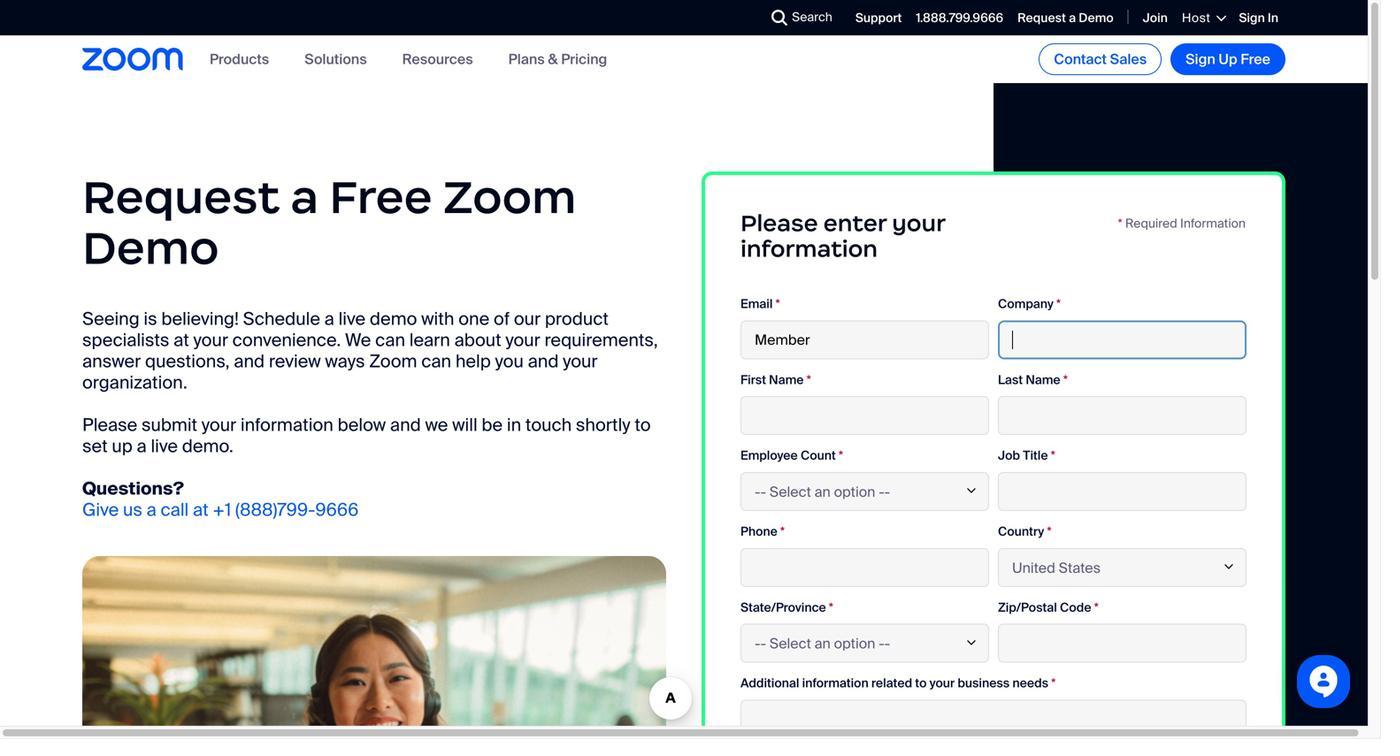 Task type: vqa. For each thing, say whether or not it's contained in the screenshot.
product
yes



Task type: describe. For each thing, give the bounding box(es) containing it.
join
[[1143, 10, 1168, 26]]

join link
[[1143, 10, 1168, 26]]

our
[[514, 308, 541, 331]]

submit
[[142, 414, 197, 437]]

enter
[[824, 209, 887, 238]]

at inside "seeing is believing! schedule a live demo with one of our product specialists at your convenience. we can learn about your requirements, answer questions, and review ways zoom can help you and your organization."
[[174, 329, 189, 352]]

will
[[452, 414, 478, 437]]

demo.
[[182, 436, 233, 458]]

zoom inside request a free zoom demo
[[443, 168, 577, 226]]

needs
[[1013, 676, 1049, 692]]

email@yourcompany.com text field
[[741, 321, 989, 360]]

company
[[998, 296, 1054, 312]]

* right phone on the right bottom of page
[[781, 524, 785, 540]]

none text field inside the please enter your information element
[[998, 321, 1247, 360]]

0 horizontal spatial and
[[234, 351, 265, 373]]

please enter your information
[[741, 209, 945, 263]]

a inside questions? give us a call at +1 (888)799-9666
[[147, 499, 156, 522]]

host button
[[1182, 10, 1225, 26]]

organization.
[[82, 372, 187, 394]]

live inside please submit your information below and we will be in touch shortly to set up a live demo.
[[151, 436, 178, 458]]

first
[[741, 372, 766, 388]]

give
[[82, 499, 119, 522]]

* right email
[[776, 296, 780, 312]]

shortly
[[576, 414, 631, 437]]

count
[[801, 448, 836, 464]]

first name *
[[741, 372, 811, 388]]

9666
[[315, 499, 359, 522]]

convenience.
[[232, 329, 341, 352]]

* right first
[[807, 372, 811, 388]]

we
[[345, 329, 371, 352]]

with
[[421, 308, 454, 331]]

in
[[507, 414, 521, 437]]

a inside "seeing is believing! schedule a live demo with one of our product specialists at your convenience. we can learn about your requirements, answer questions, and review ways zoom can help you and your organization."
[[324, 308, 334, 331]]

up
[[112, 436, 133, 458]]

ways
[[325, 351, 365, 373]]

zip/postal
[[998, 600, 1057, 616]]

request a demo
[[1018, 10, 1114, 26]]

review
[[269, 351, 321, 373]]

questions,
[[145, 351, 230, 373]]

state/province *
[[741, 600, 834, 616]]

specialists
[[82, 329, 169, 352]]

contact sales link
[[1039, 43, 1162, 75]]

0 vertical spatial demo
[[1079, 10, 1114, 26]]

email *
[[741, 296, 780, 312]]

call
[[161, 499, 189, 522]]

zip/postal code *
[[998, 600, 1099, 616]]

please submit your information below and we will be in touch shortly to set up a live demo.
[[82, 414, 651, 458]]

help
[[456, 351, 491, 373]]

* right state/province
[[829, 600, 834, 616]]

products button
[[210, 50, 269, 68]]

learn
[[410, 329, 450, 352]]

state/province
[[741, 600, 826, 616]]

zoom logo image
[[82, 48, 183, 71]]

host
[[1182, 10, 1211, 26]]

support
[[856, 10, 902, 26]]

* right "company"
[[1057, 296, 1061, 312]]

pricing
[[561, 50, 607, 68]]

we
[[425, 414, 448, 437]]

your down product
[[563, 351, 598, 373]]

in
[[1268, 10, 1279, 26]]

your left business
[[930, 676, 955, 692]]

job title *
[[998, 448, 1056, 464]]

title
[[1023, 448, 1048, 464]]

believing!
[[161, 308, 239, 331]]

contact sales
[[1054, 50, 1147, 69]]

(888)799-
[[235, 499, 315, 522]]

demo
[[370, 308, 417, 331]]

product
[[545, 308, 609, 331]]

resources
[[402, 50, 473, 68]]

is
[[144, 308, 157, 331]]

answer
[[82, 351, 141, 373]]

last
[[998, 372, 1023, 388]]

products
[[210, 50, 269, 68]]

plans
[[509, 50, 545, 68]]

* right code
[[1094, 600, 1099, 616]]

please for please enter your information
[[741, 209, 818, 238]]

* right title
[[1051, 448, 1056, 464]]

name for first
[[769, 372, 804, 388]]

business
[[958, 676, 1010, 692]]

free for up
[[1241, 50, 1271, 69]]

* right country
[[1047, 524, 1052, 540]]

search
[[792, 9, 833, 25]]

requirements,
[[545, 329, 658, 352]]



Task type: locate. For each thing, give the bounding box(es) containing it.
1.888.799.9666
[[916, 10, 1004, 26]]

0 horizontal spatial please
[[82, 414, 137, 437]]

* right count
[[839, 448, 843, 464]]

to right the shortly
[[635, 414, 651, 437]]

additional information related to your business needs *
[[741, 676, 1056, 692]]

sign left in
[[1239, 10, 1265, 26]]

at
[[174, 329, 189, 352], [193, 499, 209, 522]]

free inside request a free zoom demo
[[329, 168, 432, 226]]

please left enter
[[741, 209, 818, 238]]

information inside please submit your information below and we will be in touch shortly to set up a live demo.
[[241, 414, 333, 437]]

job
[[998, 448, 1020, 464]]

please down 'organization.'
[[82, 414, 137, 437]]

give us a call at +1 (888)799-9666 link
[[82, 499, 359, 522]]

request
[[1018, 10, 1066, 26], [82, 168, 280, 226]]

information left related
[[802, 676, 869, 692]]

one
[[459, 308, 490, 331]]

1 horizontal spatial can
[[421, 351, 451, 373]]

*
[[1118, 215, 1123, 232], [776, 296, 780, 312], [1057, 296, 1061, 312], [807, 372, 811, 388], [1064, 372, 1068, 388], [839, 448, 843, 464], [1051, 448, 1056, 464], [781, 524, 785, 540], [1047, 524, 1052, 540], [829, 600, 834, 616], [1094, 600, 1099, 616], [1052, 676, 1056, 692]]

schedule
[[243, 308, 320, 331]]

plans & pricing
[[509, 50, 607, 68]]

request for request a demo
[[1018, 10, 1066, 26]]

seeing is believing! schedule a live demo with one of our product specialists at your convenience. we can learn about your requirements, answer questions, and review ways zoom can help you and your organization.
[[82, 308, 658, 394]]

information for submit
[[241, 414, 333, 437]]

solutions
[[305, 50, 367, 68]]

information for enter
[[741, 234, 878, 263]]

request for request a free zoom demo
[[82, 168, 280, 226]]

country *
[[998, 524, 1052, 540]]

request a free zoom demo
[[82, 168, 577, 277]]

1 vertical spatial at
[[193, 499, 209, 522]]

* right last
[[1064, 372, 1068, 388]]

zoom
[[443, 168, 577, 226], [369, 351, 417, 373]]

0 horizontal spatial free
[[329, 168, 432, 226]]

and
[[234, 351, 265, 373], [528, 351, 559, 373], [390, 414, 421, 437]]

questions?
[[82, 478, 184, 501]]

zoom inside "seeing is believing! schedule a live demo with one of our product specialists at your convenience. we can learn about your requirements, answer questions, and review ways zoom can help you and your organization."
[[369, 351, 417, 373]]

1 horizontal spatial zoom
[[443, 168, 577, 226]]

your
[[892, 209, 945, 238], [193, 329, 228, 352], [506, 329, 540, 352], [563, 351, 598, 373], [202, 414, 236, 437], [930, 676, 955, 692]]

a
[[1069, 10, 1076, 26], [291, 168, 319, 226], [324, 308, 334, 331], [137, 436, 147, 458], [147, 499, 156, 522]]

None text field
[[998, 321, 1247, 360]]

1 vertical spatial zoom
[[369, 351, 417, 373]]

your inside please enter your information
[[892, 209, 945, 238]]

0 horizontal spatial name
[[769, 372, 804, 388]]

2 vertical spatial information
[[802, 676, 869, 692]]

0 vertical spatial zoom
[[443, 168, 577, 226]]

plans & pricing link
[[509, 50, 607, 68]]

sign for sign up free
[[1186, 50, 1216, 69]]

1 vertical spatial please
[[82, 414, 137, 437]]

a inside please submit your information below and we will be in touch shortly to set up a live demo.
[[137, 436, 147, 458]]

0 horizontal spatial to
[[635, 414, 651, 437]]

1.888.799.9666 link
[[916, 10, 1004, 26]]

and inside please submit your information below and we will be in touch shortly to set up a live demo.
[[390, 414, 421, 437]]

please inside please enter your information
[[741, 209, 818, 238]]

and right you
[[528, 351, 559, 373]]

name right last
[[1026, 372, 1061, 388]]

information down review
[[241, 414, 333, 437]]

1 vertical spatial sign
[[1186, 50, 1216, 69]]

be
[[482, 414, 503, 437]]

can left help
[[421, 351, 451, 373]]

please inside please submit your information below and we will be in touch shortly to set up a live demo.
[[82, 414, 137, 437]]

* left required
[[1118, 215, 1123, 232]]

at left +1
[[193, 499, 209, 522]]

contact
[[1054, 50, 1107, 69]]

2 horizontal spatial and
[[528, 351, 559, 373]]

1 horizontal spatial to
[[915, 676, 927, 692]]

search image
[[772, 10, 788, 26], [772, 10, 788, 26]]

request a demo link
[[1018, 10, 1114, 26]]

at right is
[[174, 329, 189, 352]]

us
[[123, 499, 142, 522]]

1 horizontal spatial live
[[339, 308, 366, 331]]

* right needs
[[1052, 676, 1056, 692]]

demo
[[1079, 10, 1114, 26], [82, 219, 219, 277]]

please for please submit your information below and we will be in touch shortly to set up a live demo.
[[82, 414, 137, 437]]

live
[[339, 308, 366, 331], [151, 436, 178, 458]]

questions? give us a call at +1 (888)799-9666
[[82, 478, 359, 522]]

a inside request a free zoom demo
[[291, 168, 319, 226]]

sign left up
[[1186, 50, 1216, 69]]

0 horizontal spatial request
[[82, 168, 280, 226]]

0 horizontal spatial sign
[[1186, 50, 1216, 69]]

up
[[1219, 50, 1238, 69]]

request inside request a free zoom demo
[[82, 168, 280, 226]]

your right is
[[193, 329, 228, 352]]

&
[[548, 50, 558, 68]]

please enter your information element
[[702, 172, 1286, 740]]

sign up free link
[[1171, 43, 1286, 75]]

can
[[375, 329, 405, 352], [421, 351, 451, 373]]

+1
[[213, 499, 231, 522]]

live inside "seeing is believing! schedule a live demo with one of our product specialists at your convenience. we can learn about your requirements, answer questions, and review ways zoom can help you and your organization."
[[339, 308, 366, 331]]

support link
[[856, 10, 902, 26]]

None text field
[[741, 397, 989, 436], [998, 397, 1247, 436], [998, 473, 1247, 511], [741, 548, 989, 587], [998, 624, 1247, 663], [741, 397, 989, 436], [998, 397, 1247, 436], [998, 473, 1247, 511], [741, 548, 989, 587], [998, 624, 1247, 663]]

last name *
[[998, 372, 1068, 388]]

1 vertical spatial to
[[915, 676, 927, 692]]

to inside please submit your information below and we will be in touch shortly to set up a live demo.
[[635, 414, 651, 437]]

0 vertical spatial request
[[1018, 10, 1066, 26]]

phone *
[[741, 524, 785, 540]]

0 horizontal spatial can
[[375, 329, 405, 352]]

and left review
[[234, 351, 265, 373]]

1 vertical spatial request
[[82, 168, 280, 226]]

below
[[338, 414, 386, 437]]

and left we
[[390, 414, 421, 437]]

sign in
[[1239, 10, 1279, 26]]

0 horizontal spatial at
[[174, 329, 189, 352]]

0 vertical spatial sign
[[1239, 10, 1265, 26]]

1 name from the left
[[769, 372, 804, 388]]

0 horizontal spatial live
[[151, 436, 178, 458]]

to right related
[[915, 676, 927, 692]]

1 horizontal spatial and
[[390, 414, 421, 437]]

sign for sign in
[[1239, 10, 1265, 26]]

sign in link
[[1239, 10, 1279, 26]]

* required information
[[1118, 215, 1246, 232]]

1 vertical spatial free
[[329, 168, 432, 226]]

demo up is
[[82, 219, 219, 277]]

1 horizontal spatial please
[[741, 209, 818, 238]]

employee
[[741, 448, 798, 464]]

seeing
[[82, 308, 140, 331]]

sales
[[1110, 50, 1147, 69]]

related
[[872, 676, 913, 692]]

name right first
[[769, 372, 804, 388]]

sign up free
[[1186, 50, 1271, 69]]

0 vertical spatial at
[[174, 329, 189, 352]]

solutions button
[[305, 50, 367, 68]]

name for last
[[1026, 372, 1061, 388]]

information up email *
[[741, 234, 878, 263]]

0 horizontal spatial demo
[[82, 219, 219, 277]]

0 vertical spatial please
[[741, 209, 818, 238]]

free for a
[[329, 168, 432, 226]]

email
[[741, 296, 773, 312]]

resources button
[[402, 50, 473, 68]]

about
[[454, 329, 501, 352]]

country
[[998, 524, 1044, 540]]

additional
[[741, 676, 799, 692]]

demo inside request a free zoom demo
[[82, 219, 219, 277]]

of
[[494, 308, 510, 331]]

you
[[495, 351, 524, 373]]

1 vertical spatial information
[[241, 414, 333, 437]]

employee count *
[[741, 448, 843, 464]]

to inside the please enter your information element
[[915, 676, 927, 692]]

code
[[1060, 600, 1092, 616]]

1 horizontal spatial free
[[1241, 50, 1271, 69]]

required
[[1126, 215, 1178, 232]]

1 horizontal spatial name
[[1026, 372, 1061, 388]]

your right submit on the bottom left
[[202, 414, 236, 437]]

please
[[741, 209, 818, 238], [82, 414, 137, 437]]

0 vertical spatial to
[[635, 414, 651, 437]]

live left demo
[[339, 308, 366, 331]]

your right enter
[[892, 209, 945, 238]]

2 name from the left
[[1026, 372, 1061, 388]]

live right up
[[151, 436, 178, 458]]

your inside please submit your information below and we will be in touch shortly to set up a live demo.
[[202, 414, 236, 437]]

to
[[635, 414, 651, 437], [915, 676, 927, 692]]

phone
[[741, 524, 778, 540]]

1 horizontal spatial request
[[1018, 10, 1066, 26]]

information inside please enter your information
[[741, 234, 878, 263]]

touch
[[526, 414, 572, 437]]

1 vertical spatial live
[[151, 436, 178, 458]]

0 vertical spatial information
[[741, 234, 878, 263]]

0 horizontal spatial zoom
[[369, 351, 417, 373]]

1 horizontal spatial at
[[193, 499, 209, 522]]

your right about
[[506, 329, 540, 352]]

0 vertical spatial free
[[1241, 50, 1271, 69]]

set
[[82, 436, 108, 458]]

1 horizontal spatial sign
[[1239, 10, 1265, 26]]

can right we
[[375, 329, 405, 352]]

demo up contact sales
[[1079, 10, 1114, 26]]

1 horizontal spatial demo
[[1079, 10, 1114, 26]]

0 vertical spatial live
[[339, 308, 366, 331]]

at inside questions? give us a call at +1 (888)799-9666
[[193, 499, 209, 522]]

1 vertical spatial demo
[[82, 219, 219, 277]]

sign inside sign up free link
[[1186, 50, 1216, 69]]



